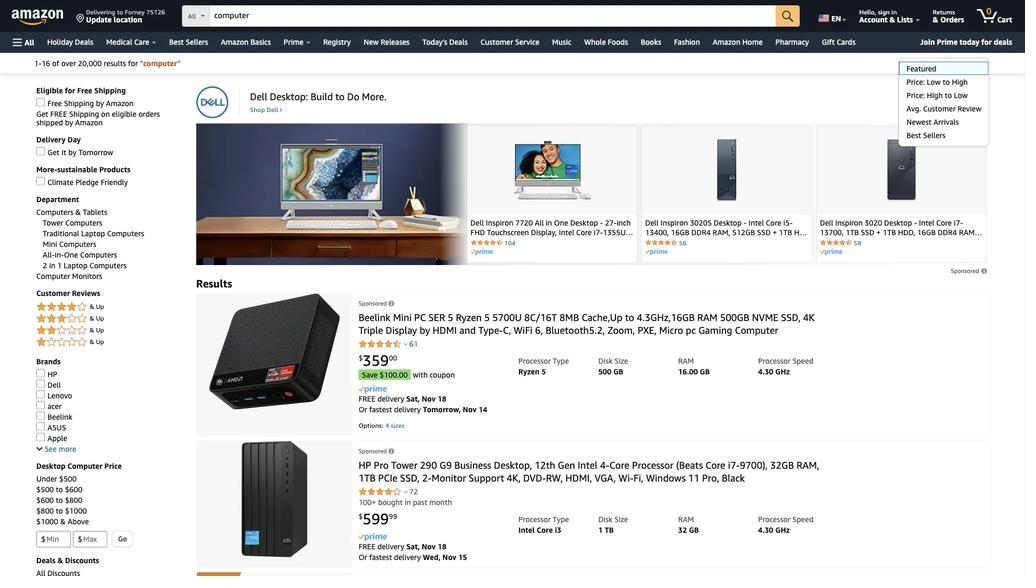 Task type: locate. For each thing, give the bounding box(es) containing it.
0 vertical spatial free
[[77, 86, 92, 95]]

0 vertical spatial best
[[169, 38, 184, 46]]

amazon image
[[12, 10, 64, 26]]

2 vertical spatial for
[[65, 86, 75, 95]]

2 processor speed 4.30 ghz from the top
[[758, 515, 814, 535]]

& up for 1st & up link
[[90, 303, 104, 310]]

all inside dell inspiron 7720 all in one desktop - 27-inch fhd touchscreen display, intel core i7-1355u…
[[535, 218, 544, 227]]

0 horizontal spatial +
[[773, 228, 777, 237]]

2 16gb from the left
[[917, 228, 936, 237]]

or fastest delivery tomorrow, nov 14 element
[[359, 405, 487, 414]]

gift cards
[[822, 38, 856, 46]]

featured link
[[899, 62, 989, 75]]

0 horizontal spatial $600
[[36, 496, 54, 505]]

0 horizontal spatial ryzen
[[456, 312, 482, 323]]

sat, for pcie
[[406, 543, 420, 551]]

2 horizontal spatial inspiron
[[835, 218, 863, 227]]

1 horizontal spatial 16gb
[[917, 228, 936, 237]]

inspiron up 13700,
[[835, 218, 863, 227]]

$ down $1000 & above link
[[41, 535, 46, 544]]

in right sign
[[892, 8, 897, 15]]

0 vertical spatial $1000
[[65, 507, 87, 515]]

dell inside dell inspiron 7720 all in one desktop - 27-inch fhd touchscreen display, intel core i7-1355u…
[[471, 218, 484, 227]]

free delivery sat, nov 18 element for pcie
[[359, 543, 446, 551]]

low up review
[[954, 91, 968, 100]]

dell up "shop" at the top left of the page
[[250, 91, 267, 102]]

customer up newest arrivals link
[[923, 104, 956, 113]]

customer reviews
[[36, 289, 100, 298]]

18 inside free delivery sat, nov 18 or fastest delivery tomorrow, nov 14
[[438, 395, 446, 404]]

sellers down newest arrivals link
[[923, 131, 946, 140]]

+ left h…
[[773, 228, 777, 237]]

checkbox image
[[36, 98, 45, 106], [36, 369, 45, 378], [36, 380, 45, 388], [36, 391, 45, 399], [36, 433, 45, 442]]

1tb down i5-
[[779, 228, 792, 237]]

1 price: from the top
[[907, 77, 925, 86]]

medical care link
[[100, 35, 163, 50]]

4.30
[[758, 367, 773, 376], [758, 526, 773, 535]]

ghz for hp pro tower 290 g9 business desktop, 12th gen intel 4-core processor (beats core i7-9700), 32gb ram, 1tb pcie ssd, 2-monitor support 4k, dvd-rw, hdmi, vga, wi-fi, windows 11 pro, black
[[775, 526, 790, 535]]

$ down 100+
[[359, 513, 363, 521]]

1 vertical spatial 1
[[598, 526, 603, 535]]

1tb inside hp pro tower 290 g9 business desktop, 12th gen intel 4-core processor (beats core i7-9700), 32gb ram, 1tb pcie ssd, 2-monitor support 4k, dvd-rw, hdmi, vga, wi-fi, windows 11 pro, black
[[359, 472, 376, 484]]

processor
[[518, 357, 551, 366], [758, 357, 791, 366], [632, 460, 674, 471], [518, 515, 551, 524], [758, 515, 791, 524]]

desktop,
[[494, 460, 532, 471]]

over
[[61, 59, 76, 68]]

1 vertical spatial free
[[359, 395, 376, 404]]

5 right ser
[[448, 312, 453, 323]]

0 horizontal spatial $800
[[36, 507, 54, 515]]

extender expand image
[[36, 445, 43, 451]]

0 horizontal spatial 16gb
[[671, 228, 690, 237]]

gb right 16.00 on the bottom of the page
[[700, 367, 710, 376]]

delivery left wed, at bottom left
[[394, 553, 421, 562]]

sponsored inside sponsored button
[[951, 268, 979, 275]]

sellers
[[186, 38, 208, 46], [923, 131, 946, 140]]

2 checkbox image from the top
[[36, 177, 45, 186]]

3 - from the left
[[914, 218, 917, 227]]

1 vertical spatial mini
[[393, 312, 412, 323]]

dell inspiron 7720 all in one desktop - 27-inch fhd touchscreen display, intel core i7-1355u…
[[471, 218, 633, 237]]

+ down 3020
[[876, 228, 881, 237]]

ram inside ram 32 gb
[[678, 515, 694, 524]]

2 fastest from the top
[[369, 553, 392, 562]]

0 horizontal spatial hp
[[48, 370, 57, 379]]

amazon left basics
[[221, 38, 249, 46]]

deals
[[75, 38, 93, 46], [449, 38, 468, 46], [36, 556, 56, 565]]

16gb right the hdd, in the right top of the page
[[917, 228, 936, 237]]

to left forney
[[117, 8, 123, 15]]

type up i3 at the bottom right of page
[[553, 515, 569, 524]]

apple link
[[36, 433, 67, 443]]

or for beelink mini pc ser 5 ryzen 5 5700u 8c/16t 8mb cache,up to 4.3ghz,16gb ram 500gb nvme ssd, 4k triple display by hdmi and type-c, wifi 6, bluetooth5.2, zoom, pxe, micro pc gaming computer
[[359, 405, 367, 414]]

1 horizontal spatial sellers
[[923, 131, 946, 140]]

$1000 down $800 to $1000 link
[[36, 517, 58, 526]]

forney
[[125, 8, 145, 15]]

list box
[[899, 62, 989, 142]]

mini up display
[[393, 312, 412, 323]]

checkbox image left acer
[[36, 401, 45, 410]]

1 vertical spatial free delivery sat, nov 18 element
[[359, 543, 446, 551]]

& inside 2 stars & up element
[[90, 326, 94, 334]]

sponsored for hp pro tower 290 g9 business desktop, 12th gen intel 4-core processor (beats core i7-9700), 32gb ram, 1tb pcie ssd, 2-monitor support 4k, dvd-rw, hdmi, vga, wi-fi, windows 11 pro, black
[[359, 448, 387, 455]]

3 inspiron from the left
[[835, 218, 863, 227]]

1 horizontal spatial prime
[[937, 37, 958, 46]]

0 vertical spatial disk
[[598, 357, 613, 366]]

free inside 'free shipping by amazon get free shipping on eligible orders shipped by amazon'
[[48, 99, 62, 108]]

up for 2 stars & up element
[[96, 326, 104, 334]]

core inside the dell inspiron 3020 desktop - intel core i7- 13700, 1tb ssd + 1tb hdd, 16gb ddr4 ram…
[[936, 218, 952, 227]]

2 vertical spatial shipping
[[69, 109, 99, 118]]

free down eligible
[[48, 99, 62, 108]]

free up 'free shipping by amazon get free shipping on eligible orders shipped by amazon'
[[77, 86, 92, 95]]

checkbox image inside hp link
[[36, 369, 45, 378]]

monitor
[[432, 472, 466, 484]]

1 vertical spatial all
[[25, 38, 34, 47]]

books link
[[634, 35, 668, 50]]

0 vertical spatial customer
[[481, 38, 513, 46]]

customer inside featured price: low to high price: high to low avg. customer review newest arrivals best sellers
[[923, 104, 956, 113]]

0 horizontal spatial for
[[65, 86, 75, 95]]

2 eligible for prime. image from the left
[[645, 249, 668, 255]]

2 or from the top
[[359, 553, 367, 562]]

ghz for beelink mini pc ser 5 ryzen 5 5700u 8c/16t 8mb cache,up to 4.3ghz,16gb ram 500gb nvme ssd, 4k triple display by hdmi and type-c, wifi 6, bluetooth5.2, zoom, pxe, micro pc gaming computer
[[775, 367, 790, 376]]

3 & up from the top
[[90, 326, 104, 334]]

1 vertical spatial fastest
[[369, 553, 392, 562]]

type for rw,
[[553, 515, 569, 524]]

2 horizontal spatial eligible for prime. image
[[820, 249, 842, 255]]

best sellers link
[[163, 35, 215, 50], [899, 128, 989, 142]]

sat, up or fastest delivery wed, nov 15 element
[[406, 543, 420, 551]]

2 vertical spatial i7-
[[728, 460, 740, 471]]

1tb left the hdd, in the right top of the page
[[883, 228, 896, 237]]

i7- for inch
[[594, 228, 603, 237]]

all up 1-
[[25, 38, 34, 47]]

pro,
[[702, 472, 719, 484]]

0 horizontal spatial prime
[[284, 38, 303, 46]]

desktop up 512gb
[[714, 218, 742, 227]]

fastest for display
[[369, 405, 392, 414]]

1 vertical spatial speed
[[793, 515, 814, 524]]

free for hp
[[359, 543, 376, 551]]

0 horizontal spatial deals
[[36, 556, 56, 565]]

1 vertical spatial sellers
[[923, 131, 946, 140]]

prime right basics
[[284, 38, 303, 46]]

16.00
[[678, 367, 698, 376]]

1 horizontal spatial 58
[[854, 239, 861, 247]]

inspiron up touchscreen
[[486, 218, 513, 227]]

i7- inside the dell inspiron 3020 desktop - intel core i7- 13700, 1tb ssd + 1tb hdd, 16gb ddr4 ram…
[[954, 218, 963, 227]]

gb for 4.3ghz,16gb
[[700, 367, 710, 376]]

checkbox image inside apple link
[[36, 433, 45, 442]]

gb inside ram 32 gb
[[689, 526, 699, 535]]

intel inside processor type intel core i3
[[518, 526, 535, 535]]

1 up from the top
[[96, 303, 104, 310]]

$500 up "$500 to $600" link
[[59, 475, 77, 483]]

speed for beelink mini pc ser 5 ryzen 5 5700u 8c/16t 8mb cache,up to 4.3ghz,16gb ram 500gb nvme ssd, 4k triple display by hdmi and type-c, wifi 6, bluetooth5.2, zoom, pxe, micro pc gaming computer
[[793, 357, 814, 366]]

0 horizontal spatial i7-
[[594, 228, 603, 237]]

1 + from the left
[[773, 228, 777, 237]]

1 horizontal spatial beelink
[[359, 312, 391, 323]]

deals for today's deals
[[449, 38, 468, 46]]

hp for hp
[[48, 370, 57, 379]]

2 ddr4 from the left
[[938, 228, 957, 237]]

ram up 16.00 on the bottom of the page
[[678, 357, 694, 366]]

desktop computer price element
[[36, 475, 185, 548]]

58 link for 512gb
[[645, 239, 808, 247]]

4 & up link from the top
[[36, 336, 185, 349]]

in inside dell inspiron 7720 all in one desktop - 27-inch fhd touchscreen display, intel core i7-1355u…
[[546, 218, 552, 227]]

4 up from the top
[[96, 338, 104, 346]]

1 vertical spatial type
[[553, 515, 569, 524]]

eligible for prime. image down 13400,
[[645, 249, 668, 255]]

featured price: low to high price: high to low avg. customer review newest arrivals best sellers
[[907, 64, 982, 140]]

1 4.30 from the top
[[758, 367, 773, 376]]

2 vertical spatial all
[[535, 218, 544, 227]]

type-
[[478, 325, 503, 336]]

75126
[[146, 8, 165, 15]]

deals inside today's deals link
[[449, 38, 468, 46]]

2 free delivery sat, nov 18 element from the top
[[359, 543, 446, 551]]

1 16gb from the left
[[671, 228, 690, 237]]

free delivery sat, nov 18 element
[[359, 395, 446, 404], [359, 543, 446, 551]]

or
[[359, 405, 367, 414], [359, 553, 367, 562]]

free delivery sat, nov 18 or fastest delivery tomorrow, nov 14
[[359, 395, 487, 414]]

0 horizontal spatial free
[[48, 99, 62, 108]]

or down 599
[[359, 553, 367, 562]]

customer inside navigation navigation
[[481, 38, 513, 46]]

2 - from the left
[[744, 218, 747, 227]]

1 vertical spatial 4.30
[[758, 526, 773, 535]]

or inside free delivery sat, nov 18 or fastest delivery tomorrow, nov 14
[[359, 405, 367, 414]]

ryzen inside beelink mini pc ser 5 ryzen 5 5700u 8c/16t 8mb cache,up to 4.3ghz,16gb ram 500gb nvme ssd, 4k triple display by hdmi and type-c, wifi 6, bluetooth5.2, zoom, pxe, micro pc gaming computer
[[456, 312, 482, 323]]

27-
[[605, 218, 617, 227]]

0 vertical spatial speed
[[793, 357, 814, 366]]

1 checkbox image from the top
[[36, 147, 45, 156]]

1 - from the left
[[600, 218, 603, 227]]

checkbox image inside dell link
[[36, 380, 45, 388]]

computer inside department computers & tablets tower computers traditional laptop computers mini computers all-in-one computers 2 in 1 laptop computers computer monitors
[[36, 272, 70, 281]]

home
[[742, 38, 763, 46]]

customer for customer service
[[481, 38, 513, 46]]

location
[[114, 15, 142, 24]]

& inside returns & orders
[[933, 15, 938, 24]]

dell for dell inspiron 3020 desktop - intel core i7- 13700, 1tb ssd + 1tb hdd, 16gb ddr4 ram…
[[820, 218, 833, 227]]

beelink inside 'link'
[[48, 413, 72, 422]]

best inside featured price: low to high price: high to low avg. customer review newest arrivals best sellers
[[907, 131, 921, 140]]

beelink for beelink
[[48, 413, 72, 422]]

dell down "desktop:"
[[267, 106, 280, 113]]

speed
[[793, 357, 814, 366], [793, 515, 814, 524]]

beelink inside beelink mini pc ser 5 ryzen 5 5700u 8c/16t 8mb cache,up to 4.3ghz,16gb ram 500gb nvme ssd, 4k triple display by hdmi and type-c, wifi 6, bluetooth5.2, zoom, pxe, micro pc gaming computer
[[359, 312, 391, 323]]

3 checkbox image from the top
[[36, 401, 45, 410]]

1 vertical spatial $500
[[36, 485, 54, 494]]

free down eligible
[[50, 109, 67, 118]]

0 horizontal spatial customer
[[36, 289, 70, 298]]

shipping up on
[[94, 86, 126, 95]]

4 checkbox image from the top
[[36, 391, 45, 399]]

2 horizontal spatial all
[[535, 218, 544, 227]]

4 & up from the top
[[90, 338, 104, 346]]

checkbox image inside climate pledge friendly link
[[36, 177, 45, 186]]

104 link
[[471, 239, 634, 247]]

0 horizontal spatial inspiron
[[486, 218, 513, 227]]

intel up the 104 link
[[559, 228, 574, 237]]

checkbox image down 'acer' link
[[36, 412, 45, 420]]

2 18 from the top
[[438, 543, 446, 551]]

one down mini computers link
[[64, 250, 78, 259]]

ram for ram
[[678, 357, 694, 366]]

1 horizontal spatial mini
[[393, 312, 412, 323]]

for inside navigation navigation
[[982, 37, 992, 46]]

1 or from the top
[[359, 405, 367, 414]]

checkbox image down eligible
[[36, 98, 45, 106]]

price:
[[907, 77, 925, 86], [907, 91, 925, 100]]

disk size 500 gb
[[598, 357, 628, 376]]

up
[[96, 303, 104, 310], [96, 315, 104, 322], [96, 326, 104, 334], [96, 338, 104, 346]]

featured left by:
[[907, 64, 937, 73]]

to down $600 to $800 link
[[56, 507, 63, 515]]

+
[[773, 228, 777, 237], [876, 228, 881, 237]]

under
[[36, 475, 57, 483]]

1 vertical spatial $800
[[36, 507, 54, 515]]

None submit
[[776, 5, 800, 27]]

checkbox image
[[36, 147, 45, 156], [36, 177, 45, 186], [36, 401, 45, 410], [36, 412, 45, 420], [36, 423, 45, 431]]

2 sat, from the top
[[406, 543, 420, 551]]

& up down 2 stars & up element
[[90, 338, 104, 346]]

beelink up triple
[[359, 312, 391, 323]]

tomorrow,
[[423, 405, 461, 414]]

by up day
[[65, 118, 73, 127]]

featured left dropdown image
[[954, 60, 978, 67]]

0 vertical spatial free
[[50, 109, 67, 118]]

1 vertical spatial size
[[615, 515, 628, 524]]

1 type from the top
[[553, 357, 569, 366]]

& up link up '1 star & up' element on the bottom left
[[36, 313, 185, 325]]

& up link up 2 stars & up element
[[36, 301, 185, 314]]

free delivery sat, nov 18 element for by
[[359, 395, 446, 404]]

5 down 6,
[[541, 367, 546, 376]]

32gb
[[770, 460, 794, 471]]

2 vertical spatial computer
[[67, 462, 102, 471]]

1 disk from the top
[[598, 357, 613, 366]]

i5-
[[783, 218, 793, 227]]

gb right the 32
[[689, 526, 699, 535]]

2 checkbox image from the top
[[36, 369, 45, 378]]

1 inspiron from the left
[[486, 218, 513, 227]]

0 vertical spatial or
[[359, 405, 367, 414]]

1 ssd from the left
[[757, 228, 771, 237]]

sellers left 'amazon basics'
[[186, 38, 208, 46]]

disk for zoom,
[[598, 357, 613, 366]]

best inside navigation navigation
[[169, 38, 184, 46]]

checkbox image down more-
[[36, 177, 45, 186]]

00
[[389, 354, 397, 363]]

ram up gaming
[[697, 312, 718, 323]]

to inside delivering to forney 75126 update location
[[117, 8, 123, 15]]

sat, for by
[[406, 395, 420, 404]]

2 price: from the top
[[907, 91, 925, 100]]

58 link for 1tb
[[820, 239, 983, 247]]

$1000
[[65, 507, 87, 515], [36, 517, 58, 526]]

ram, left 512gb
[[713, 228, 730, 237]]

1 inside department computers & tablets tower computers traditional laptop computers mini computers all-in-one computers 2 in 1 laptop computers computer monitors
[[57, 261, 62, 270]]

1355u…
[[603, 228, 633, 237]]

checkbox image for lenovo
[[36, 391, 45, 399]]

2 ssd from the left
[[861, 228, 875, 237]]

rw,
[[546, 472, 563, 484]]

fastest for 1tb
[[369, 553, 392, 562]]

ram, inside dell inspiron 3020s desktop - intel core i5- 13400, 16gb ddr4 ram, 512gb ssd + 1tb h…
[[713, 228, 730, 237]]

1 vertical spatial ssd,
[[400, 472, 420, 484]]

checkbox image inside lenovo 'link'
[[36, 391, 45, 399]]

1tb down the "pro"
[[359, 472, 376, 484]]

100+
[[359, 498, 376, 507]]

0 horizontal spatial ssd
[[757, 228, 771, 237]]

dell inspiron 3020s desktop - intel core i5- 13400, 16gb ddr4 ram, 512gb ssd + 1tb h…
[[645, 218, 807, 237]]

1 18 from the top
[[438, 395, 446, 404]]

ram inside ram 16.00 gb
[[678, 357, 694, 366]]

checkbox image inside beelink 'link'
[[36, 412, 45, 420]]

0 horizontal spatial mini
[[43, 240, 57, 249]]

amazon prime image for display
[[359, 386, 387, 394]]

account
[[859, 15, 888, 24]]

to left the do
[[335, 91, 345, 102]]

1 58 from the left
[[679, 239, 687, 247]]

0 horizontal spatial best sellers link
[[163, 35, 215, 50]]

wifi
[[514, 325, 533, 336]]

disk size 1 tb
[[598, 515, 628, 535]]

1 free delivery sat, nov 18 element from the top
[[359, 395, 446, 404]]

inspiron inside dell inspiron 3020s desktop - intel core i5- 13400, 16gb ddr4 ram, 512gb ssd + 1tb h…
[[661, 218, 688, 227]]

amazon prime image
[[359, 386, 387, 394], [359, 534, 387, 542]]

1 sat, from the top
[[406, 395, 420, 404]]

1 checkbox image from the top
[[36, 98, 45, 106]]

hp left the "pro"
[[359, 460, 371, 471]]

0 vertical spatial high
[[952, 77, 968, 86]]

0 vertical spatial free delivery sat, nov 18 element
[[359, 395, 446, 404]]

0 horizontal spatial 58
[[679, 239, 687, 247]]

1 horizontal spatial ram,
[[797, 460, 819, 471]]

intel left i3 at the bottom right of page
[[518, 526, 535, 535]]

0 vertical spatial hp
[[48, 370, 57, 379]]

0 horizontal spatial -
[[600, 218, 603, 227]]

sponsored for beelink mini pc ser 5 ryzen 5 5700u 8c/16t 8mb cache,up to 4.3ghz,16gb ram 500gb nvme ssd, 4k triple display by hdmi and type-c, wifi 6, bluetooth5.2, zoom, pxe, micro pc gaming computer
[[359, 300, 387, 307]]

3 & up link from the top
[[36, 324, 185, 337]]

0 vertical spatial ram,
[[713, 228, 730, 237]]

61
[[409, 340, 418, 349]]

mini up all-
[[43, 240, 57, 249]]

sign
[[878, 8, 890, 15]]

4k,
[[507, 472, 521, 484]]

dell inspiron 3020s desktop - intel core i5- 13400, 16gb ddr4 ram, 512gb ssd + 1tb h… link
[[645, 218, 808, 238]]

sat, inside free delivery sat, nov 18 or fastest delivery wed, nov 15
[[406, 543, 420, 551]]

1 horizontal spatial best sellers link
[[899, 128, 989, 142]]

1 horizontal spatial deals
[[75, 38, 93, 46]]

sponsored button down ram…
[[951, 266, 988, 276]]

13700,
[[820, 228, 844, 237]]

1 horizontal spatial free
[[77, 86, 92, 95]]

1tb
[[779, 228, 792, 237], [846, 228, 859, 237], [883, 228, 896, 237], [359, 472, 376, 484]]

eligible for prime. image
[[471, 249, 493, 255], [645, 249, 668, 255], [820, 249, 842, 255]]

1 horizontal spatial customer
[[481, 38, 513, 46]]

nvme
[[752, 312, 779, 323]]

& down $800 to $1000 link
[[60, 517, 66, 526]]

today's
[[422, 38, 447, 46]]

today
[[960, 37, 980, 46]]

2 horizontal spatial i7-
[[954, 218, 963, 227]]

1 vertical spatial computer
[[735, 325, 779, 336]]

0 vertical spatial tower
[[43, 218, 63, 227]]

2 stars & up element
[[36, 324, 185, 337]]

or up the options:
[[359, 405, 367, 414]]

deals inside holiday deals link
[[75, 38, 93, 46]]

0 vertical spatial ram
[[697, 312, 718, 323]]

0 horizontal spatial $1000
[[36, 517, 58, 526]]

2 + from the left
[[876, 228, 881, 237]]

beelink link
[[36, 412, 72, 422]]

speed for hp pro tower 290 g9 business desktop, 12th gen intel 4-core processor (beats core i7-9700), 32gb ram, 1tb pcie ssd, 2-monitor support 4k, dvd-rw, hdmi, vga, wi-fi, windows 11 pro, black
[[793, 515, 814, 524]]

computer down more
[[67, 462, 102, 471]]

more-
[[36, 165, 57, 174]]

2 58 from the left
[[854, 239, 861, 247]]

1 ddr4 from the left
[[691, 228, 711, 237]]

0 vertical spatial for
[[982, 37, 992, 46]]

in inside department computers & tablets tower computers traditional laptop computers mini computers all-in-one computers 2 in 1 laptop computers computer monitors
[[49, 261, 55, 270]]

ssd, inside hp pro tower 290 g9 business desktop, 12th gen intel 4-core processor (beats core i7-9700), 32gb ram, 1tb pcie ssd, 2-monitor support 4k, dvd-rw, hdmi, vga, wi-fi, windows 11 pro, black
[[400, 472, 420, 484]]

whole foods
[[584, 38, 628, 46]]

- inside dell inspiron 3020s desktop - intel core i5- 13400, 16gb ddr4 ram, 512gb ssd + 1tb h…
[[744, 218, 747, 227]]

amazon basics link
[[215, 35, 277, 50]]

1 & up from the top
[[90, 303, 104, 310]]

1 vertical spatial sponsored button
[[359, 300, 394, 307]]

$1000 up above
[[65, 507, 87, 515]]

disk for hdmi,
[[598, 515, 613, 524]]

2 up from the top
[[96, 315, 104, 322]]

3 stars & up element
[[36, 313, 185, 325]]

checkbox image for climate pledge friendly
[[36, 177, 45, 186]]

avg.
[[907, 104, 921, 113]]

type inside processor type intel core i3
[[553, 515, 569, 524]]

ram,
[[713, 228, 730, 237], [797, 460, 819, 471]]

3020s
[[690, 218, 712, 227]]

hp for hp pro tower 290 g9 business desktop, 12th gen intel 4-core processor (beats core i7-9700), 32gb ram, 1tb pcie ssd, 2-monitor support 4k, dvd-rw, hdmi, vga, wi-fi, windows 11 pro, black
[[359, 460, 371, 471]]

one inside department computers & tablets tower computers traditional laptop computers mini computers all-in-one computers 2 in 1 laptop computers computer monitors
[[64, 250, 78, 259]]

1 fastest from the top
[[369, 405, 392, 414]]

1 horizontal spatial ryzen
[[518, 367, 540, 376]]

18 inside free delivery sat, nov 18 or fastest delivery wed, nov 15
[[438, 543, 446, 551]]

& inside department computers & tablets tower computers traditional laptop computers mini computers all-in-one computers 2 in 1 laptop computers computer monitors
[[75, 208, 81, 216]]

$ down above
[[78, 535, 82, 544]]

1 eligible for prime. image from the left
[[471, 249, 493, 255]]

- up the hdd, in the right top of the page
[[914, 218, 917, 227]]

1 processor speed 4.30 ghz from the top
[[758, 357, 814, 376]]

sellers inside navigation navigation
[[186, 38, 208, 46]]

size
[[615, 357, 628, 366], [615, 515, 628, 524]]

1 vertical spatial hp
[[359, 460, 371, 471]]

sellers inside featured price: low to high price: high to low avg. customer review newest arrivals best sellers
[[923, 131, 946, 140]]

none submit inside all search field
[[776, 5, 800, 27]]

16gb right 13400,
[[671, 228, 690, 237]]

3 eligible for prime. image from the left
[[820, 249, 842, 255]]

black
[[722, 472, 745, 484]]

past
[[413, 498, 427, 507]]

tower inside hp pro tower 290 g9 business desktop, 12th gen intel 4-core processor (beats core i7-9700), 32gb ram, 1tb pcie ssd, 2-monitor support 4k, dvd-rw, hdmi, vga, wi-fi, windows 11 pro, black
[[391, 460, 418, 471]]

in up "display," on the top of the page
[[546, 218, 552, 227]]

checkbox image for get it by tomorrow
[[36, 147, 45, 156]]

1 58 link from the left
[[645, 239, 808, 247]]

1 horizontal spatial $800
[[65, 496, 82, 505]]

computers down tablets
[[107, 229, 144, 238]]

in
[[892, 8, 897, 15], [546, 218, 552, 227], [49, 261, 55, 270], [405, 498, 411, 507]]

free inside free delivery sat, nov 18 or fastest delivery wed, nov 15
[[359, 543, 376, 551]]

& down 4 stars & up element
[[90, 315, 94, 322]]

2 horizontal spatial -
[[914, 218, 917, 227]]

0 vertical spatial get
[[36, 109, 48, 118]]

- for dell inspiron 3020s desktop - intel core i5- 13400, 16gb ddr4 ram, 512gb ssd + 1tb h…
[[744, 218, 747, 227]]

2 size from the top
[[615, 515, 628, 524]]

i7- inside hp pro tower 290 g9 business desktop, 12th gen intel 4-core processor (beats core i7-9700), 32gb ram, 1tb pcie ssd, 2-monitor support 4k, dvd-rw, hdmi, vga, wi-fi, windows 11 pro, black
[[728, 460, 740, 471]]

2 4.30 from the top
[[758, 526, 773, 535]]

$
[[359, 354, 363, 363], [359, 513, 363, 521], [41, 535, 46, 544], [78, 535, 82, 544]]

1 ghz from the top
[[775, 367, 790, 376]]

1 vertical spatial price:
[[907, 91, 925, 100]]

low up price: high to low link
[[927, 77, 941, 86]]

get it by tomorrow
[[48, 148, 113, 157]]

fastest inside free delivery sat, nov 18 or fastest delivery tomorrow, nov 14
[[369, 405, 392, 414]]

amazon home link
[[706, 35, 769, 50]]

2 ghz from the top
[[775, 526, 790, 535]]

$500
[[59, 475, 77, 483], [36, 485, 54, 494]]

dell inside the dell inspiron 3020 desktop - intel core i7- 13700, 1tb ssd + 1tb hdd, 16gb ddr4 ram…
[[820, 218, 833, 227]]

best up "computer"
[[169, 38, 184, 46]]

checkbox image inside "asus" link
[[36, 423, 45, 431]]

& up down reviews
[[90, 303, 104, 310]]

& inside 3 stars & up element
[[90, 315, 94, 322]]

i7- for intel
[[728, 460, 740, 471]]

ddr4
[[691, 228, 711, 237], [938, 228, 957, 237]]

- inside the dell inspiron 3020 desktop - intel core i7- 13700, 1tb ssd + 1tb hdd, 16gb ddr4 ram…
[[914, 218, 917, 227]]

5 checkbox image from the top
[[36, 423, 45, 431]]

up for 3 stars & up element
[[96, 315, 104, 322]]

2 speed from the top
[[793, 515, 814, 524]]

more.
[[362, 91, 387, 102]]

free delivery sat, nov 18 element up or fastest delivery tomorrow, nov 14 'element'
[[359, 395, 446, 404]]

1 & up link from the top
[[36, 301, 185, 314]]

1 horizontal spatial +
[[876, 228, 881, 237]]

1 horizontal spatial tower
[[391, 460, 418, 471]]

intel up 'hdmi,'
[[578, 460, 598, 471]]

amazon prime image for 1tb
[[359, 534, 387, 542]]

size for pxe,
[[615, 357, 628, 366]]

3 checkbox image from the top
[[36, 380, 45, 388]]

hp inside brands "element"
[[48, 370, 57, 379]]

1 vertical spatial free
[[48, 99, 62, 108]]

by inside beelink mini pc ser 5 ryzen 5 5700u 8c/16t 8mb cache,up to 4.3ghz,16gb ram 500gb nvme ssd, 4k triple display by hdmi and type-c, wifi 6, bluetooth5.2, zoom, pxe, micro pc gaming computer
[[420, 325, 430, 336]]

cards
[[837, 38, 856, 46]]

size down zoom,
[[615, 357, 628, 366]]

1 vertical spatial ram,
[[797, 460, 819, 471]]

type down bluetooth5.2,
[[553, 357, 569, 366]]

i7- inside dell inspiron 7720 all in one desktop - 27-inch fhd touchscreen display, intel core i7-1355u…
[[594, 228, 603, 237]]

2 & up from the top
[[90, 315, 104, 322]]

list box containing featured
[[899, 62, 989, 142]]

best sellers link down "arrivals"
[[899, 128, 989, 142]]

1 amazon prime image from the top
[[359, 386, 387, 394]]

3 up from the top
[[96, 326, 104, 334]]

intel inside dell inspiron 7720 all in one desktop - 27-inch fhd touchscreen display, intel core i7-1355u…
[[559, 228, 574, 237]]

0 vertical spatial amazon prime image
[[359, 386, 387, 394]]

sponsored ad - beelink mini pc ser 5 ryzen 5 5700u 8c/16t 8mb cache,up to 4.3ghz,16gb ram 500gb nvme ssd, 4k triple displa... image
[[209, 294, 340, 410]]

1 vertical spatial or
[[359, 553, 367, 562]]

gb inside ram 16.00 gb
[[700, 367, 710, 376]]

4 checkbox image from the top
[[36, 412, 45, 420]]

checkbox image down delivery
[[36, 147, 45, 156]]

0 vertical spatial $500
[[59, 475, 77, 483]]

sponsored up the "pro"
[[359, 448, 387, 455]]

- up 512gb
[[744, 218, 747, 227]]

1 vertical spatial sat,
[[406, 543, 420, 551]]

2 type from the top
[[553, 515, 569, 524]]

dell inspiron 3020 desktop - intel core i7- 13700, 1tb ssd + 1tb hdd, 16gb ddr4 ram… link
[[820, 218, 983, 238]]

1 vertical spatial beelink
[[48, 413, 72, 422]]

desktop up the hdd, in the right top of the page
[[884, 218, 912, 227]]

computer inside beelink mini pc ser 5 ryzen 5 5700u 8c/16t 8mb cache,up to 4.3ghz,16gb ram 500gb nvme ssd, 4k triple display by hdmi and type-c, wifi 6, bluetooth5.2, zoom, pxe, micro pc gaming computer
[[735, 325, 779, 336]]

1 speed from the top
[[793, 357, 814, 366]]

9700),
[[740, 460, 768, 471]]

delivery down $100.00
[[377, 395, 404, 404]]

type inside processor type ryzen 5
[[553, 357, 569, 366]]

in inside navigation navigation
[[892, 8, 897, 15]]

processor speed 4.30 ghz for hp pro tower 290 g9 business desktop, 12th gen intel 4-core processor (beats core i7-9700), 32gb ram, 1tb pcie ssd, 2-monitor support 4k, dvd-rw, hdmi, vga, wi-fi, windows 11 pro, black
[[758, 515, 814, 535]]

disk inside disk size 1 tb
[[598, 515, 613, 524]]

all
[[188, 13, 196, 20], [25, 38, 34, 47], [535, 218, 544, 227]]

18 for 2-
[[438, 543, 446, 551]]

up down 2 stars & up element
[[96, 338, 104, 346]]

dell for dell inspiron 3020s desktop - intel core i5- 13400, 16gb ddr4 ram, 512gb ssd + 1tb h…
[[645, 218, 659, 227]]

get down eligible
[[36, 109, 48, 118]]

16gb inside dell inspiron 3020s desktop - intel core i5- 13400, 16gb ddr4 ram, 512gb ssd + 1tb h…
[[671, 228, 690, 237]]

free inside free delivery sat, nov 18 or fastest delivery tomorrow, nov 14
[[359, 395, 376, 404]]

sponsored button for hp pro tower 290 g9 business desktop, 12th gen intel 4-core processor (beats core i7-9700), 32gb ram, 1tb pcie ssd, 2-monitor support 4k, dvd-rw, hdmi, vga, wi-fi, windows 11 pro, black
[[359, 448, 394, 455]]

2 prime from the left
[[284, 38, 303, 46]]

inspiron inside the dell inspiron 3020 desktop - intel core i7- 13700, 1tb ssd + 1tb hdd, 16gb ddr4 ram…
[[835, 218, 863, 227]]

size down wi- at the right bottom of page
[[615, 515, 628, 524]]

fhd
[[471, 228, 485, 237]]

1 vertical spatial one
[[64, 250, 78, 259]]

2 58 link from the left
[[820, 239, 983, 247]]

size inside disk size 1 tb
[[615, 515, 628, 524]]

results
[[196, 277, 232, 290]]

& up down 4 stars & up element
[[90, 315, 104, 322]]

0 vertical spatial 1
[[57, 261, 62, 270]]

5 checkbox image from the top
[[36, 433, 45, 442]]

2 inspiron from the left
[[661, 218, 688, 227]]

& up tower computers link
[[75, 208, 81, 216]]

gb inside disk size 500 gb
[[613, 367, 623, 376]]

2 disk from the top
[[598, 515, 613, 524]]

disk inside disk size 500 gb
[[598, 357, 613, 366]]

Go submit
[[112, 532, 132, 547]]

sort
[[930, 60, 941, 67]]

0 horizontal spatial ssd,
[[400, 472, 420, 484]]

2 vertical spatial ram
[[678, 515, 694, 524]]

or inside free delivery sat, nov 18 or fastest delivery wed, nov 15
[[359, 553, 367, 562]]

by:
[[943, 60, 951, 67]]

0 vertical spatial beelink
[[359, 312, 391, 323]]

processor inside processor type ryzen 5
[[518, 357, 551, 366]]

laptop down tablets
[[81, 229, 105, 238]]

above
[[68, 517, 89, 526]]

2 amazon prime image from the top
[[359, 534, 387, 542]]

processor type intel core i3
[[518, 515, 569, 535]]

0 horizontal spatial beelink
[[48, 413, 72, 422]]

& down 2 stars & up element
[[90, 338, 94, 346]]

medical care
[[106, 38, 149, 46]]

display,
[[531, 228, 557, 237]]

inspiron up 13400,
[[661, 218, 688, 227]]

1 size from the top
[[615, 357, 628, 366]]

& up down 3 stars & up element
[[90, 326, 104, 334]]

computers up the traditional laptop computers link
[[65, 218, 102, 227]]

0 vertical spatial processor speed 4.30 ghz
[[758, 357, 814, 376]]

8c/16t
[[524, 312, 557, 323]]



Task type: describe. For each thing, give the bounding box(es) containing it.
& inside under $500 $500 to $600 $600 to $800 $800 to $1000 $1000 & above
[[60, 517, 66, 526]]

department computers & tablets tower computers traditional laptop computers mini computers all-in-one computers 2 in 1 laptop computers computer monitors
[[36, 195, 144, 281]]

sustainable
[[57, 165, 97, 174]]

4.30 for ssd,
[[758, 367, 773, 376]]

ram 32 gb
[[678, 515, 699, 535]]

1 vertical spatial laptop
[[64, 261, 88, 270]]

0 vertical spatial low
[[927, 77, 941, 86]]

join
[[920, 37, 935, 46]]

support
[[469, 472, 504, 484]]

+ inside dell inspiron 3020s desktop - intel core i5- 13400, 16gb ddr4 ram, 512gb ssd + 1tb h…
[[773, 228, 777, 237]]

one inside dell inspiron 7720 all in one desktop - 27-inch fhd touchscreen display, intel core i7-1355u…
[[554, 218, 568, 227]]

department element
[[36, 208, 185, 281]]

amazon left home
[[713, 38, 740, 46]]

checkbox image for free shipping by amazon
[[36, 98, 45, 106]]

popover image
[[404, 491, 408, 494]]

deals
[[994, 37, 1012, 46]]

inspiron for fhd
[[486, 218, 513, 227]]

Search Amazon text field
[[210, 6, 776, 26]]

deals for holiday deals
[[75, 38, 93, 46]]

18 for and
[[438, 395, 446, 404]]

ram for (beats
[[678, 515, 694, 524]]

ram inside beelink mini pc ser 5 ryzen 5 5700u 8c/16t 8mb cache,up to 4.3ghz,16gb ram 500gb nvme ssd, 4k triple display by hdmi and type-c, wifi 6, bluetooth5.2, zoom, pxe, micro pc gaming computer
[[697, 312, 718, 323]]

desktop inside dell inspiron 7720 all in one desktop - 27-inch fhd touchscreen display, intel core i7-1355u…
[[570, 218, 598, 227]]

newest
[[907, 117, 932, 126]]

14
[[479, 405, 487, 414]]

in-
[[55, 250, 64, 259]]

inspiron for ddr4
[[661, 218, 688, 227]]

& left discounts
[[57, 556, 63, 565]]

orders
[[940, 15, 964, 24]]

& up for second & up link from the top
[[90, 315, 104, 322]]

mini inside department computers & tablets tower computers traditional laptop computers mini computers all-in-one computers 2 in 1 laptop computers computer monitors
[[43, 240, 57, 249]]

avg. customer review link
[[899, 102, 989, 115]]

ram, inside hp pro tower 290 g9 business desktop, 12th gen intel 4-core processor (beats core i7-9700), 32gb ram, 1tb pcie ssd, 2-monitor support 4k, dvd-rw, hdmi, vga, wi-fi, windows 11 pro, black
[[797, 460, 819, 471]]

new releases link
[[357, 35, 416, 50]]

desktop inside the dell inspiron 3020 desktop - intel core i7- 13700, 1tb ssd + 1tb hdd, 16gb ddr4 ram…
[[884, 218, 912, 227]]

Min text field
[[36, 532, 71, 548]]

up for 4 stars & up element
[[96, 303, 104, 310]]

ssd inside the dell inspiron 3020 desktop - intel core i7- 13700, 1tb ssd + 1tb hdd, 16gb ddr4 ram…
[[861, 228, 875, 237]]

$ inside $ 359 00
[[359, 354, 363, 363]]

0 horizontal spatial 5
[[448, 312, 453, 323]]

delivery
[[36, 135, 66, 144]]

customer service link
[[474, 35, 546, 50]]

pcie
[[378, 472, 398, 484]]

core inside dell inspiron 3020s desktop - intel core i5- 13400, 16gb ddr4 ram, 512gb ssd + 1tb h…
[[766, 218, 782, 227]]

en
[[831, 14, 841, 23]]

1 vertical spatial $1000
[[36, 517, 58, 526]]

1 vertical spatial for
[[128, 59, 138, 68]]

hdmi,
[[565, 472, 592, 484]]

0
[[987, 6, 992, 16]]

1 horizontal spatial high
[[952, 77, 968, 86]]

ssd inside dell inspiron 3020s desktop - intel core i5- 13400, 16gb ddr4 ram, 512gb ssd + 1tb h…
[[757, 228, 771, 237]]

4 stars & up element
[[36, 301, 185, 314]]

checkbox image for apple
[[36, 433, 45, 442]]

nov left 15
[[443, 553, 456, 562]]

1 horizontal spatial $500
[[59, 475, 77, 483]]

hello, sign in
[[859, 8, 897, 15]]

delivery up sizes
[[394, 405, 421, 414]]

& inside 4 stars & up element
[[90, 303, 94, 310]]

+ inside the dell inspiron 3020 desktop - intel core i7- 13700, 1tb ssd + 1tb hdd, 16gb ddr4 ram…
[[876, 228, 881, 237]]

sponsored ad - hp pro tower 290 g9 business desktop, 12th gen intel 4-core processor (beats core i7-9700), 32gb ram, 1tb p... image
[[241, 441, 308, 558]]

tower computers link
[[43, 218, 102, 227]]

whole
[[584, 38, 606, 46]]

books
[[641, 38, 661, 46]]

wed,
[[423, 553, 441, 562]]

free for beelink
[[359, 395, 376, 404]]

$ 599 99
[[359, 510, 397, 528]]

1 vertical spatial best sellers link
[[899, 128, 989, 142]]

- for dell inspiron 3020 desktop - intel core i7- 13700, 1tb ssd + 1tb hdd, 16gb ddr4 ram…
[[914, 218, 917, 227]]

desktop:
[[270, 91, 308, 102]]

ram…
[[959, 228, 982, 237]]

review
[[958, 104, 982, 113]]

new
[[364, 38, 379, 46]]

1 vertical spatial low
[[954, 91, 968, 100]]

checkbox image for acer
[[36, 401, 45, 410]]

inspiron for ssd
[[835, 218, 863, 227]]

1 vertical spatial $600
[[36, 496, 54, 505]]

amazon home
[[713, 38, 763, 46]]

customer service
[[481, 38, 539, 46]]

type for bluetooth5.2,
[[553, 357, 569, 366]]

processor inside hp pro tower 290 g9 business desktop, 12th gen intel 4-core processor (beats core i7-9700), 32gb ram, 1tb pcie ssd, 2-monitor support 4k, dvd-rw, hdmi, vga, wi-fi, windows 11 pro, black
[[632, 460, 674, 471]]

1 vertical spatial get
[[48, 148, 60, 157]]

290
[[420, 460, 437, 471]]

58 for 1tb
[[854, 239, 861, 247]]

options: 4 sizes
[[359, 422, 404, 429]]

shipped
[[36, 118, 63, 127]]

nov up wed, at bottom left
[[422, 543, 436, 551]]

- inside dell inspiron 7720 all in one desktop - 27-inch fhd touchscreen display, intel core i7-1355u…
[[600, 218, 603, 227]]

dell link
[[36, 380, 61, 389]]

16gb inside the dell inspiron 3020 desktop - intel core i7- 13700, 1tb ssd + 1tb hdd, 16gb ddr4 ram…
[[917, 228, 936, 237]]

to down "$500 to $600" link
[[56, 496, 63, 505]]

1 vertical spatial high
[[927, 91, 943, 100]]

0 vertical spatial laptop
[[81, 229, 105, 238]]

climate pledge friendly
[[48, 178, 128, 187]]

music
[[552, 38, 571, 46]]

go
[[118, 535, 127, 543]]

zoom,
[[608, 325, 635, 336]]

to up $600 to $800 link
[[56, 485, 63, 494]]

104
[[504, 239, 516, 247]]

all inside all search field
[[188, 13, 196, 20]]

beelink for beelink mini pc ser 5 ryzen 5 5700u 8c/16t 8mb cache,up to 4.3ghz,16gb ram 500gb nvme ssd, 4k triple display by hdmi and type-c, wifi 6, bluetooth5.2, zoom, pxe, micro pc gaming computer
[[359, 312, 391, 323]]

price: high to low link
[[899, 88, 989, 102]]

basics
[[251, 38, 271, 46]]

up for '1 star & up' element on the bottom left
[[96, 338, 104, 346]]

eligible for prime. image for dell inspiron 3020 desktop - intel core i7- 13700, 1tb ssd + 1tb hdd, 16gb ddr4 ram…
[[820, 249, 842, 255]]

5 inside processor type ryzen 5
[[541, 367, 546, 376]]

featured option
[[899, 62, 989, 75]]

computers up all-in-one computers link
[[59, 240, 96, 249]]

1-16 of over 20,000 results for
[[34, 59, 138, 68]]

0 vertical spatial $600
[[65, 485, 82, 494]]

ryzen inside processor type ryzen 5
[[518, 367, 540, 376]]

processor speed 4.30 ghz for beelink mini pc ser 5 ryzen 5 5700u 8c/16t 8mb cache,up to 4.3ghz,16gb ram 500gb nvme ssd, 4k triple display by hdmi and type-c, wifi 6, bluetooth5.2, zoom, pxe, micro pc gaming computer
[[758, 357, 814, 376]]

"computer"
[[140, 59, 181, 68]]

Max text field
[[73, 532, 108, 548]]

1 star & up element
[[36, 336, 185, 349]]

registry link
[[317, 35, 357, 50]]

climate pledge friendly link
[[36, 177, 128, 187]]

all-
[[43, 250, 55, 259]]

g9
[[440, 460, 452, 471]]

gift cards link
[[816, 35, 869, 50]]

gift
[[822, 38, 835, 46]]

to inside beelink mini pc ser 5 ryzen 5 5700u 8c/16t 8mb cache,up to 4.3ghz,16gb ram 500gb nvme ssd, 4k triple display by hdmi and type-c, wifi 6, bluetooth5.2, zoom, pxe, micro pc gaming computer
[[625, 312, 634, 323]]

$ inside $ 599 99
[[359, 513, 363, 521]]

1 prime from the left
[[937, 37, 958, 46]]

best seller group
[[197, 573, 236, 577]]

or fastest delivery wed, nov 15 element
[[359, 553, 467, 562]]

size for vga,
[[615, 515, 628, 524]]

checkbox image for dell
[[36, 380, 45, 388]]

delivery up or fastest delivery wed, nov 15 element
[[377, 543, 404, 551]]

today's deals
[[422, 38, 468, 46]]

11
[[688, 472, 700, 484]]

dell desktop: build to do more. link
[[250, 91, 387, 103]]

All search field
[[182, 5, 800, 28]]

by right it
[[68, 148, 77, 157]]

to up avg. customer review link
[[945, 91, 952, 100]]

ram 16.00 gb
[[678, 357, 710, 376]]

vga,
[[595, 472, 616, 484]]

processor inside processor type intel core i3
[[518, 515, 551, 524]]

beelink mini pc ser 5 ryzen 5 5700u 8c/16t 8mb cache,up to 4.3ghz,16gb ram 500gb nvme ssd, 4k triple display by hdmi and type-c, wifi 6, bluetooth5.2, zoom, pxe, micro pc gaming computer link
[[359, 312, 815, 336]]

tower inside department computers & tablets tower computers traditional laptop computers mini computers all-in-one computers 2 in 1 laptop computers computer monitors
[[43, 218, 63, 227]]

500
[[598, 367, 612, 376]]

free shipping by amazon get free shipping on eligible orders shipped by amazon
[[36, 99, 160, 127]]

0 horizontal spatial $500
[[36, 485, 54, 494]]

ddr4 inside the dell inspiron 3020 desktop - intel core i7- 13700, 1tb ssd + 1tb hdd, 16gb ddr4 ram…
[[938, 228, 957, 237]]

tomorrow
[[78, 148, 113, 157]]

customer for customer reviews
[[36, 289, 70, 298]]

nov left 14
[[463, 405, 477, 414]]

1tb right 13700,
[[846, 228, 859, 237]]

get inside 'free shipping by amazon get free shipping on eligible orders shipped by amazon'
[[36, 109, 48, 118]]

customer reviews element
[[36, 301, 185, 349]]

dell for dell inspiron 7720 all in one desktop - 27-inch fhd touchscreen display, intel core i7-1355u…
[[471, 218, 484, 227]]

desktop inside dell inspiron 3020s desktop - intel core i5- 13400, 16gb ddr4 ram, 512gb ssd + 1tb h…
[[714, 218, 742, 227]]

all inside all button
[[25, 38, 34, 47]]

1 horizontal spatial $1000
[[65, 507, 87, 515]]

releases
[[381, 38, 410, 46]]

discounts
[[65, 556, 99, 565]]

1 horizontal spatial featured
[[954, 60, 978, 67]]

eligible for prime. image for dell inspiron 7720 all in one desktop - 27-inch fhd touchscreen display, intel core i7-1355u…
[[471, 249, 493, 255]]

to up price: high to low link
[[943, 77, 950, 86]]

all button
[[8, 32, 39, 53]]

traditional laptop computers link
[[43, 229, 144, 238]]

& up for 4th & up link
[[90, 338, 104, 346]]

computers up the monitors
[[90, 261, 127, 270]]

ddr4 inside dell inspiron 3020s desktop - intel core i5- 13400, 16gb ddr4 ram, 512gb ssd + 1tb h…
[[691, 228, 711, 237]]

gb for processor
[[689, 526, 699, 535]]

1 inside disk size 1 tb
[[598, 526, 603, 535]]

featured inside featured price: low to high price: high to low avg. customer review newest arrivals best sellers
[[907, 64, 937, 73]]

eligible for prime. image for dell inspiron 3020s desktop - intel core i5- 13400, 16gb ddr4 ram, 512gb ssd + 1tb h…
[[645, 249, 668, 255]]

brands element
[[36, 369, 185, 454]]

5700u
[[492, 312, 522, 323]]

intel inside hp pro tower 290 g9 business desktop, 12th gen intel 4-core processor (beats core i7-9700), 32gb ram, 1tb pcie ssd, 2-monitor support 4k, dvd-rw, hdmi, vga, wi-fi, windows 11 pro, black
[[578, 460, 598, 471]]

care
[[134, 38, 149, 46]]

checkbox image for beelink
[[36, 412, 45, 420]]

by up on
[[96, 99, 104, 108]]

desktop up the "under"
[[36, 462, 65, 471]]

eligible
[[112, 109, 137, 118]]

bluetooth5.2,
[[546, 325, 605, 336]]

whole foods link
[[578, 35, 634, 50]]

1tb inside dell inspiron 3020s desktop - intel core i5- 13400, 16gb ddr4 ram, 512gb ssd + 1tb h…
[[779, 228, 792, 237]]

touchscreen
[[487, 228, 529, 237]]

checkbox image for hp
[[36, 369, 45, 378]]

hp pro tower 290 g9 business desktop, 12th gen intel 4-core processor (beats core i7-9700), 32gb ram, 1tb pcie ssd, 2-monitor support 4k, dvd-rw, hdmi, vga, wi-fi, windows 11 pro, black link
[[359, 460, 819, 484]]

& inside '1 star & up' element
[[90, 338, 94, 346]]

save
[[362, 370, 378, 379]]

checkbox image for asus
[[36, 423, 45, 431]]

bought
[[378, 498, 403, 507]]

nov up or fastest delivery tomorrow, nov 14 'element'
[[422, 395, 436, 404]]

ssd, inside beelink mini pc ser 5 ryzen 5 5700u 8c/16t 8mb cache,up to 4.3ghz,16gb ram 500gb nvme ssd, 4k triple display by hdmi and type-c, wifi 6, bluetooth5.2, zoom, pxe, micro pc gaming computer
[[781, 312, 801, 323]]

computers down "department"
[[36, 208, 73, 216]]

58 for 16gb
[[679, 239, 687, 247]]

dell inspiron 7720 all in one desktop - 27-inch fhd touchscreen display, intel core i7-1355u… link
[[471, 218, 634, 238]]

2 & up link from the top
[[36, 313, 185, 325]]

1 vertical spatial shipping
[[64, 99, 94, 108]]

dropdown image
[[980, 62, 986, 66]]

0 vertical spatial shipping
[[94, 86, 126, 95]]

& up for second & up link from the bottom
[[90, 326, 104, 334]]

pc
[[686, 325, 696, 336]]

pharmacy link
[[769, 35, 816, 50]]

computers up 2 in 1 laptop computers link
[[80, 250, 117, 259]]

mini inside beelink mini pc ser 5 ryzen 5 5700u 8c/16t 8mb cache,up to 4.3ghz,16gb ram 500gb nvme ssd, 4k triple display by hdmi and type-c, wifi 6, bluetooth5.2, zoom, pxe, micro pc gaming computer
[[393, 312, 412, 323]]

1 horizontal spatial 5
[[484, 312, 490, 323]]

prime link
[[277, 35, 317, 50]]

2
[[43, 261, 47, 270]]

fashion
[[674, 38, 700, 46]]

amazon basics
[[221, 38, 271, 46]]

popover image
[[404, 343, 408, 346]]

navigation navigation
[[0, 0, 1025, 53]]

intel inside the dell inspiron 3020 desktop - intel core i7- 13700, 1tb ssd + 1tb hdd, 16gb ddr4 ram…
[[919, 218, 934, 227]]

dell inside brands "element"
[[48, 381, 61, 389]]

free inside 'free shipping by amazon get free shipping on eligible orders shipped by amazon'
[[50, 109, 67, 118]]

$800 to $1000 link
[[36, 507, 87, 515]]

dell for dell desktop: build to do more.
[[250, 91, 267, 102]]

core inside processor type intel core i3
[[537, 526, 553, 535]]

amazon up eligible
[[106, 99, 134, 108]]

tb
[[605, 526, 614, 535]]

intel inside dell inspiron 3020s desktop - intel core i5- 13400, 16gb ddr4 ram, 512gb ssd + 1tb h…
[[749, 218, 764, 227]]

in down popover icon in the left bottom of the page
[[405, 498, 411, 507]]

triple
[[359, 325, 383, 336]]

en link
[[812, 3, 851, 29]]

or for hp pro tower 290 g9 business desktop, 12th gen intel 4-core processor (beats core i7-9700), 32gb ram, 1tb pcie ssd, 2-monitor support 4k, dvd-rw, hdmi, vga, wi-fi, windows 11 pro, black
[[359, 553, 367, 562]]

0 vertical spatial sponsored button
[[951, 266, 988, 276]]

72 link
[[409, 488, 418, 496]]

4.30 for 9700),
[[758, 526, 773, 535]]

h…
[[794, 228, 807, 237]]

amazon up day
[[75, 118, 103, 127]]

asus link
[[36, 423, 66, 432]]

sponsored button for beelink mini pc ser 5 ryzen 5 5700u 8c/16t 8mb cache,up to 4.3ghz,16gb ram 500gb nvme ssd, 4k triple display by hdmi and type-c, wifi 6, bluetooth5.2, zoom, pxe, micro pc gaming computer
[[359, 300, 394, 307]]

core inside dell inspiron 7720 all in one desktop - 27-inch fhd touchscreen display, intel core i7-1355u…
[[576, 228, 592, 237]]

& left lists on the top of the page
[[890, 15, 895, 24]]



Task type: vqa. For each thing, say whether or not it's contained in the screenshot.
SPONSORED AD - BOB AND BRAD AIR 2 MINI MASSAGE GUN 12MM AMPLITUDE WITH 4800 MAH BATTERY, PORTABLE DEEP TISSUE PERCUSSION M... image
no



